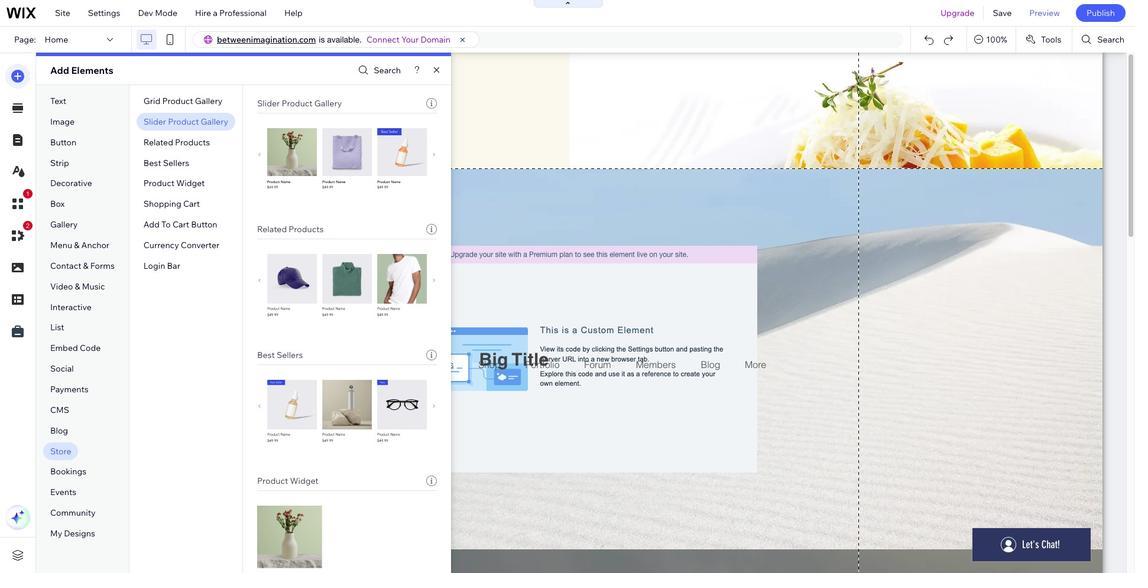 Task type: locate. For each thing, give the bounding box(es) containing it.
0 vertical spatial &
[[74, 240, 79, 251]]

0 vertical spatial add
[[50, 64, 69, 76]]

search button down connect
[[356, 62, 401, 79]]

my
[[50, 529, 62, 539]]

widget
[[176, 178, 205, 189], [290, 476, 318, 487]]

anchor
[[81, 240, 109, 251]]

1 vertical spatial search
[[374, 65, 401, 76]]

1 vertical spatial add
[[144, 219, 160, 230]]

1 horizontal spatial add
[[144, 219, 160, 230]]

product widget
[[144, 178, 205, 189], [257, 476, 318, 487]]

& right menu
[[74, 240, 79, 251]]

0 horizontal spatial products
[[175, 137, 210, 148]]

1 horizontal spatial search button
[[1073, 27, 1135, 53]]

0 vertical spatial button
[[50, 137, 76, 148]]

embed
[[50, 343, 78, 354]]

1 vertical spatial button
[[191, 219, 217, 230]]

add elements
[[50, 64, 113, 76]]

1 horizontal spatial slider
[[257, 98, 280, 109]]

& left forms
[[83, 261, 88, 271]]

2 vertical spatial &
[[75, 281, 80, 292]]

1 vertical spatial slider product gallery
[[144, 116, 228, 127]]

products
[[175, 137, 210, 148], [289, 224, 324, 235]]

login bar
[[144, 261, 180, 271]]

1 horizontal spatial sellers
[[277, 350, 303, 361]]

dev mode
[[138, 8, 177, 18]]

publish
[[1087, 8, 1115, 18]]

1 horizontal spatial best
[[257, 350, 275, 361]]

0 vertical spatial products
[[175, 137, 210, 148]]

1 vertical spatial &
[[83, 261, 88, 271]]

contact & forms
[[50, 261, 115, 271]]

0 vertical spatial related products
[[144, 137, 210, 148]]

tools button
[[1016, 27, 1072, 53]]

button up converter
[[191, 219, 217, 230]]

menu & anchor
[[50, 240, 109, 251]]

slider
[[257, 98, 280, 109], [144, 116, 166, 127]]

1 horizontal spatial search
[[1098, 34, 1125, 45]]

related products
[[144, 137, 210, 148], [257, 224, 324, 235]]

0 horizontal spatial search
[[374, 65, 401, 76]]

strip
[[50, 158, 69, 168]]

preview
[[1030, 8, 1060, 18]]

0 horizontal spatial best
[[144, 158, 161, 168]]

help
[[284, 8, 303, 18]]

button down image
[[50, 137, 76, 148]]

available.
[[327, 35, 362, 44]]

search button
[[1073, 27, 1135, 53], [356, 62, 401, 79]]

sellers
[[163, 158, 189, 168], [277, 350, 303, 361]]

currency
[[144, 240, 179, 251]]

gallery
[[195, 96, 222, 106], [314, 98, 342, 109], [201, 116, 228, 127], [50, 219, 78, 230]]

1 vertical spatial best
[[257, 350, 275, 361]]

1 horizontal spatial button
[[191, 219, 217, 230]]

&
[[74, 240, 79, 251], [83, 261, 88, 271], [75, 281, 80, 292]]

cart right to
[[173, 219, 189, 230]]

hire
[[195, 8, 211, 18]]

add
[[50, 64, 69, 76], [144, 219, 160, 230]]

0 vertical spatial product widget
[[144, 178, 205, 189]]

1 horizontal spatial related
[[257, 224, 287, 235]]

100% button
[[967, 27, 1016, 53]]

login
[[144, 261, 165, 271]]

professional
[[219, 8, 267, 18]]

designs
[[64, 529, 95, 539]]

0 horizontal spatial slider
[[144, 116, 166, 127]]

0 vertical spatial best sellers
[[144, 158, 189, 168]]

1 vertical spatial widget
[[290, 476, 318, 487]]

social
[[50, 364, 74, 374]]

related
[[144, 137, 173, 148], [257, 224, 287, 235]]

button
[[50, 137, 76, 148], [191, 219, 217, 230]]

best
[[144, 158, 161, 168], [257, 350, 275, 361]]

1 vertical spatial related
[[257, 224, 287, 235]]

music
[[82, 281, 105, 292]]

1 horizontal spatial products
[[289, 224, 324, 235]]

box
[[50, 199, 65, 209]]

0 horizontal spatial add
[[50, 64, 69, 76]]

publish button
[[1076, 4, 1126, 22]]

0 horizontal spatial related products
[[144, 137, 210, 148]]

forms
[[90, 261, 115, 271]]

add left to
[[144, 219, 160, 230]]

search button down publish button
[[1073, 27, 1135, 53]]

1 vertical spatial sellers
[[277, 350, 303, 361]]

cart
[[183, 199, 200, 209], [173, 219, 189, 230]]

search
[[1098, 34, 1125, 45], [374, 65, 401, 76]]

1 vertical spatial slider
[[144, 116, 166, 127]]

1 horizontal spatial widget
[[290, 476, 318, 487]]

0 horizontal spatial widget
[[176, 178, 205, 189]]

best sellers
[[144, 158, 189, 168], [257, 350, 303, 361]]

1 vertical spatial best sellers
[[257, 350, 303, 361]]

& right video
[[75, 281, 80, 292]]

product
[[162, 96, 193, 106], [282, 98, 313, 109], [168, 116, 199, 127], [144, 178, 174, 189], [257, 476, 288, 487]]

save button
[[984, 0, 1021, 26]]

1 horizontal spatial related products
[[257, 224, 324, 235]]

1 button
[[5, 189, 33, 216]]

0 vertical spatial cart
[[183, 199, 200, 209]]

& for menu
[[74, 240, 79, 251]]

cart up add to cart button
[[183, 199, 200, 209]]

grid product gallery
[[144, 96, 222, 106]]

add up the text
[[50, 64, 69, 76]]

search down publish
[[1098, 34, 1125, 45]]

0 vertical spatial sellers
[[163, 158, 189, 168]]

store
[[50, 446, 71, 457]]

0 horizontal spatial related
[[144, 137, 173, 148]]

100%
[[986, 34, 1007, 45]]

0 horizontal spatial search button
[[356, 62, 401, 79]]

0 vertical spatial slider product gallery
[[257, 98, 342, 109]]

connect
[[367, 34, 400, 45]]

currency converter
[[144, 240, 219, 251]]

upgrade
[[941, 8, 975, 18]]

video
[[50, 281, 73, 292]]

slider product gallery
[[257, 98, 342, 109], [144, 116, 228, 127]]

0 vertical spatial search button
[[1073, 27, 1135, 53]]

converter
[[181, 240, 219, 251]]

betweenimagination.com
[[217, 34, 316, 45]]

grid
[[144, 96, 160, 106]]

search down is available. connect your domain
[[374, 65, 401, 76]]

1 vertical spatial related products
[[257, 224, 324, 235]]

blog
[[50, 426, 68, 436]]

1 horizontal spatial product widget
[[257, 476, 318, 487]]

to
[[161, 219, 171, 230]]



Task type: describe. For each thing, give the bounding box(es) containing it.
elements
[[71, 64, 113, 76]]

dev
[[138, 8, 153, 18]]

mode
[[155, 8, 177, 18]]

1 vertical spatial product widget
[[257, 476, 318, 487]]

menu
[[50, 240, 72, 251]]

community
[[50, 508, 96, 519]]

my designs
[[50, 529, 95, 539]]

0 vertical spatial widget
[[176, 178, 205, 189]]

0 horizontal spatial product widget
[[144, 178, 205, 189]]

2 button
[[5, 221, 33, 248]]

domain
[[421, 34, 451, 45]]

0 horizontal spatial best sellers
[[144, 158, 189, 168]]

add for add elements
[[50, 64, 69, 76]]

0 vertical spatial search
[[1098, 34, 1125, 45]]

decorative
[[50, 178, 92, 189]]

1 vertical spatial search button
[[356, 62, 401, 79]]

1
[[26, 190, 30, 197]]

& for video
[[75, 281, 80, 292]]

hire a professional
[[195, 8, 267, 18]]

events
[[50, 487, 76, 498]]

0 horizontal spatial button
[[50, 137, 76, 148]]

your
[[401, 34, 419, 45]]

1 horizontal spatial best sellers
[[257, 350, 303, 361]]

1 horizontal spatial slider product gallery
[[257, 98, 342, 109]]

1 vertical spatial cart
[[173, 219, 189, 230]]

code
[[80, 343, 101, 354]]

0 horizontal spatial slider product gallery
[[144, 116, 228, 127]]

add to cart button
[[144, 219, 217, 230]]

contact
[[50, 261, 81, 271]]

& for contact
[[83, 261, 88, 271]]

preview button
[[1021, 0, 1069, 26]]

text
[[50, 96, 66, 106]]

bookings
[[50, 467, 86, 477]]

payments
[[50, 384, 89, 395]]

video & music
[[50, 281, 105, 292]]

0 vertical spatial best
[[144, 158, 161, 168]]

interactive
[[50, 302, 92, 313]]

a
[[213, 8, 218, 18]]

2
[[26, 222, 30, 229]]

home
[[45, 34, 68, 45]]

0 vertical spatial slider
[[257, 98, 280, 109]]

tools
[[1041, 34, 1061, 45]]

add for add to cart button
[[144, 219, 160, 230]]

embed code
[[50, 343, 101, 354]]

is available. connect your domain
[[319, 34, 451, 45]]

0 vertical spatial related
[[144, 137, 173, 148]]

shopping
[[144, 199, 181, 209]]

list
[[50, 322, 64, 333]]

is
[[319, 35, 325, 44]]

bar
[[167, 261, 180, 271]]

1 vertical spatial products
[[289, 224, 324, 235]]

0 horizontal spatial sellers
[[163, 158, 189, 168]]

shopping cart
[[144, 199, 200, 209]]

settings
[[88, 8, 120, 18]]

image
[[50, 116, 75, 127]]

save
[[993, 8, 1012, 18]]

cms
[[50, 405, 69, 416]]

site
[[55, 8, 70, 18]]



Task type: vqa. For each thing, say whether or not it's contained in the screenshot.
Hire
yes



